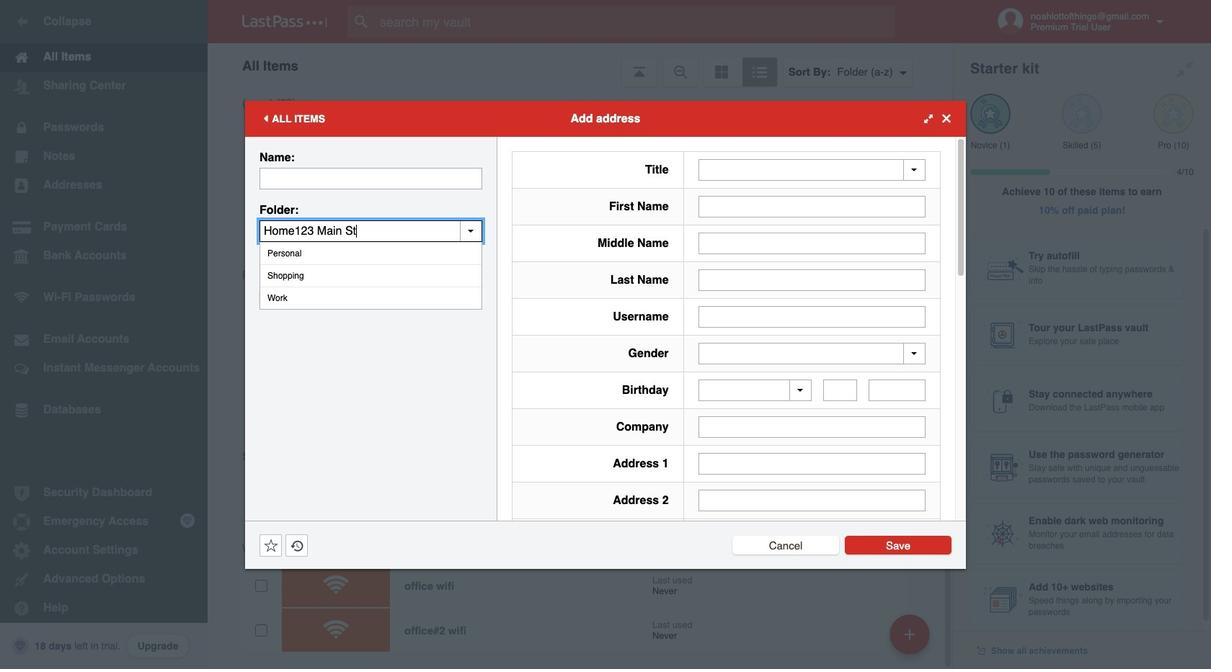 Task type: describe. For each thing, give the bounding box(es) containing it.
Search search field
[[348, 6, 924, 38]]

lastpass image
[[242, 15, 327, 28]]



Task type: locate. For each thing, give the bounding box(es) containing it.
vault options navigation
[[208, 43, 953, 87]]

main navigation navigation
[[0, 0, 208, 670]]

new item navigation
[[885, 611, 939, 670]]

None text field
[[260, 220, 482, 242], [699, 269, 926, 291], [699, 306, 926, 328], [824, 380, 858, 402], [699, 417, 926, 438], [699, 490, 926, 512], [260, 220, 482, 242], [699, 269, 926, 291], [699, 306, 926, 328], [824, 380, 858, 402], [699, 417, 926, 438], [699, 490, 926, 512]]

dialog
[[245, 101, 966, 670]]

None text field
[[260, 168, 482, 189], [699, 196, 926, 217], [699, 233, 926, 254], [869, 380, 926, 402], [699, 454, 926, 475], [260, 168, 482, 189], [699, 196, 926, 217], [699, 233, 926, 254], [869, 380, 926, 402], [699, 454, 926, 475]]

new item image
[[905, 630, 915, 640]]

search my vault text field
[[348, 6, 924, 38]]



Task type: vqa. For each thing, say whether or not it's contained in the screenshot.
PASSWORD FIELD
no



